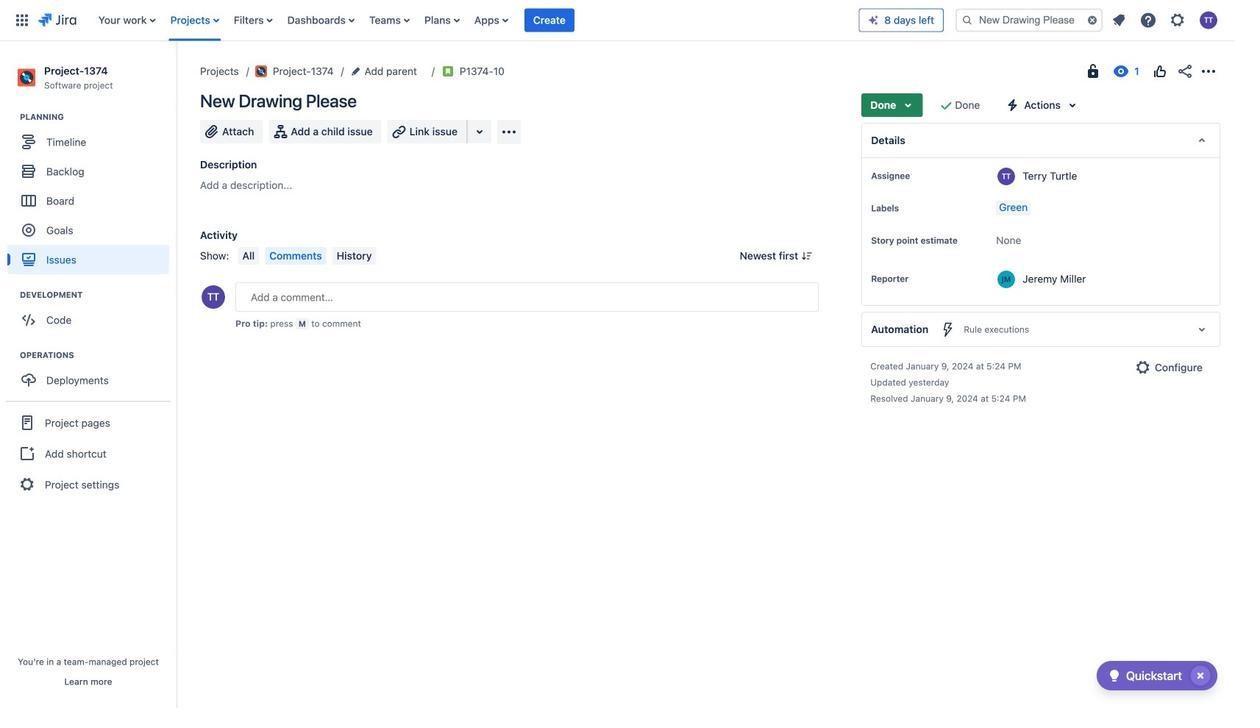 Task type: locate. For each thing, give the bounding box(es) containing it.
1 heading from the top
[[20, 111, 176, 123]]

check image
[[1106, 667, 1124, 685]]

menu bar
[[235, 247, 379, 265]]

None search field
[[956, 8, 1103, 32]]

0 vertical spatial more information about this user image
[[998, 168, 1016, 185]]

more information about this user image up automation element
[[998, 271, 1016, 288]]

banner
[[0, 0, 1236, 41]]

dismiss quickstart image
[[1189, 665, 1213, 688]]

2 vertical spatial heading
[[20, 350, 176, 361]]

more information about this user image down details element
[[998, 168, 1016, 185]]

jira image
[[38, 11, 76, 29], [38, 11, 76, 29]]

notifications image
[[1111, 11, 1128, 29]]

story point estimate pin to top. only you can see pinned fields. image
[[874, 247, 886, 258]]

Add a comment… field
[[235, 283, 819, 312]]

sidebar element
[[0, 41, 177, 709]]

story image
[[442, 65, 454, 77]]

2 heading from the top
[[20, 289, 176, 301]]

details element
[[862, 123, 1221, 158]]

group
[[7, 111, 176, 279], [7, 289, 176, 339], [7, 350, 176, 400], [6, 401, 171, 506]]

list item
[[525, 0, 575, 41]]

1 more information about this user image from the top
[[998, 168, 1016, 185]]

vote options: no one has voted for this issue yet. image
[[1152, 63, 1169, 80]]

your profile and settings image
[[1200, 11, 1218, 29]]

more information about this user image
[[998, 168, 1016, 185], [998, 271, 1016, 288]]

list up story image
[[91, 0, 859, 41]]

group for development icon
[[7, 289, 176, 339]]

1 vertical spatial more information about this user image
[[998, 271, 1016, 288]]

list
[[91, 0, 859, 41], [1106, 7, 1227, 33]]

3 heading from the top
[[20, 350, 176, 361]]

goal image
[[22, 224, 35, 237]]

0 vertical spatial heading
[[20, 111, 176, 123]]

clear search session image
[[1087, 14, 1099, 26]]

reporter pin to top. only you can see pinned fields. image
[[912, 273, 924, 285]]

copy link to issue image
[[502, 65, 514, 77]]

development image
[[2, 286, 20, 304]]

actions image
[[1200, 63, 1218, 80]]

more information about this user image for reporter pin to top. only you can see pinned fields. icon
[[998, 271, 1016, 288]]

2 more information about this user image from the top
[[998, 271, 1016, 288]]

heading
[[20, 111, 176, 123], [20, 289, 176, 301], [20, 350, 176, 361]]

list up vote options: no one has voted for this issue yet. image
[[1106, 7, 1227, 33]]

sidebar navigation image
[[160, 59, 193, 88]]

planning image
[[2, 108, 20, 126]]

1 vertical spatial heading
[[20, 289, 176, 301]]



Task type: describe. For each thing, give the bounding box(es) containing it.
group for operations icon
[[7, 350, 176, 400]]

group for planning image
[[7, 111, 176, 279]]

heading for planning image
[[20, 111, 176, 123]]

add app image
[[500, 123, 518, 141]]

project 1374 image
[[255, 65, 267, 77]]

appswitcher icon image
[[13, 11, 31, 29]]

help image
[[1140, 11, 1158, 29]]

assignee pin to top. only you can see pinned fields. image
[[913, 170, 925, 182]]

labels pin to top. only you can see pinned fields. image
[[902, 202, 914, 214]]

no restrictions image
[[1085, 63, 1102, 80]]

automation element
[[862, 312, 1221, 347]]

Search field
[[956, 8, 1103, 32]]

operations image
[[2, 347, 20, 364]]

more information about this user image for assignee pin to top. only you can see pinned fields. image
[[998, 168, 1016, 185]]

heading for operations icon
[[20, 350, 176, 361]]

0 horizontal spatial list
[[91, 0, 859, 41]]

link web pages and more image
[[471, 123, 489, 141]]

heading for development icon
[[20, 289, 176, 301]]

search image
[[962, 14, 974, 26]]

1 horizontal spatial list
[[1106, 7, 1227, 33]]

settings image
[[1169, 11, 1187, 29]]

done image
[[938, 96, 955, 114]]

primary element
[[9, 0, 859, 41]]



Task type: vqa. For each thing, say whether or not it's contained in the screenshot.
group related to PLANNING Icon
yes



